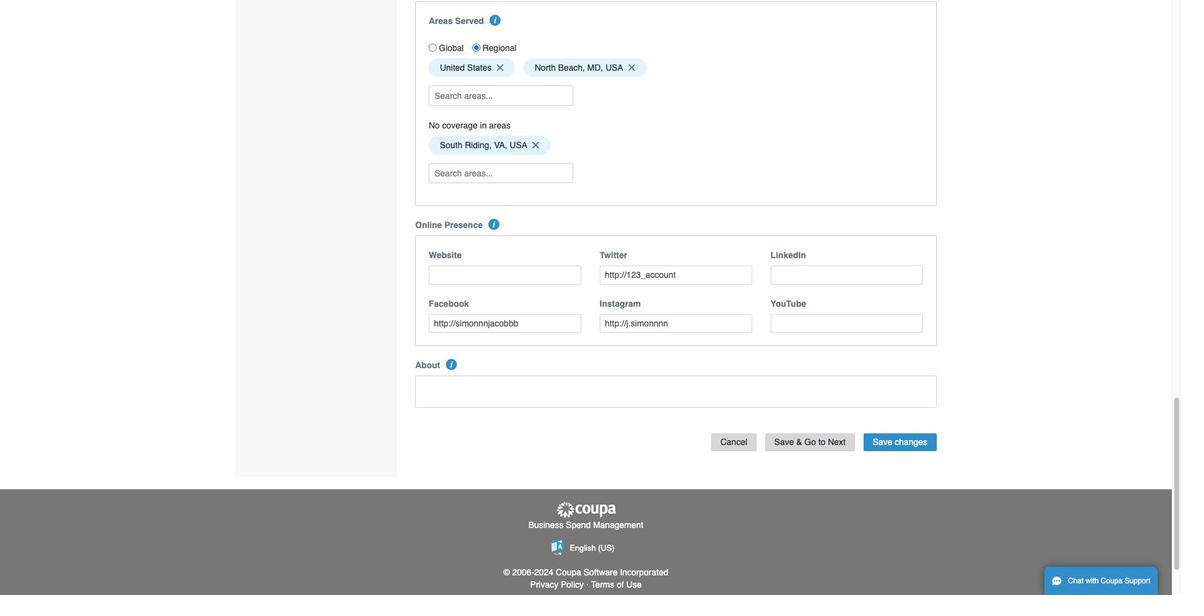 Task type: vqa. For each thing, say whether or not it's contained in the screenshot.
"option"
yes



Task type: describe. For each thing, give the bounding box(es) containing it.
search areas... text field for 1st selected areas list box from the bottom of the page
[[430, 164, 572, 183]]

2 selected areas list box from the top
[[424, 133, 927, 158]]

additional information image
[[488, 219, 500, 230]]

1 selected areas list box from the top
[[424, 55, 927, 80]]

search areas... text field for first selected areas list box
[[430, 86, 572, 105]]



Task type: locate. For each thing, give the bounding box(es) containing it.
0 vertical spatial additional information image
[[490, 15, 501, 26]]

1 vertical spatial selected areas list box
[[424, 133, 927, 158]]

1 search areas... text field from the top
[[430, 86, 572, 105]]

1 horizontal spatial additional information image
[[490, 15, 501, 26]]

1 vertical spatial additional information image
[[446, 359, 457, 370]]

None text field
[[429, 266, 581, 285], [600, 266, 752, 285], [429, 314, 581, 333], [600, 314, 752, 333], [771, 314, 923, 333], [429, 266, 581, 285], [600, 266, 752, 285], [429, 314, 581, 333], [600, 314, 752, 333], [771, 314, 923, 333]]

Search areas... text field
[[430, 86, 572, 105], [430, 164, 572, 183]]

2 search areas... text field from the top
[[430, 164, 572, 183]]

None radio
[[429, 44, 437, 52], [472, 44, 480, 52], [429, 44, 437, 52], [472, 44, 480, 52]]

additional information image
[[490, 15, 501, 26], [446, 359, 457, 370]]

coupa supplier portal image
[[555, 502, 617, 519]]

selected areas list box
[[424, 55, 927, 80], [424, 133, 927, 158]]

1 vertical spatial search areas... text field
[[430, 164, 572, 183]]

0 vertical spatial selected areas list box
[[424, 55, 927, 80]]

0 horizontal spatial additional information image
[[446, 359, 457, 370]]

option
[[429, 58, 515, 77], [524, 58, 647, 77], [429, 136, 551, 155]]

0 vertical spatial search areas... text field
[[430, 86, 572, 105]]

None text field
[[771, 266, 923, 285], [415, 376, 937, 408], [771, 266, 923, 285], [415, 376, 937, 408]]



